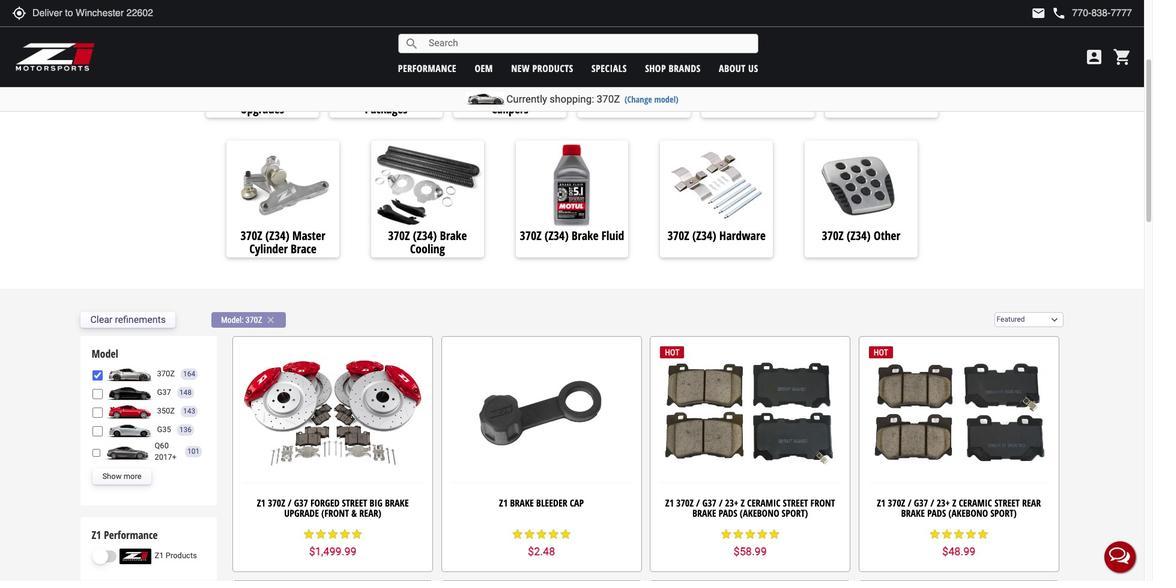 Task type: vqa. For each thing, say whether or not it's contained in the screenshot.


Task type: locate. For each thing, give the bounding box(es) containing it.
rear)
[[359, 507, 381, 520]]

z1
[[257, 497, 265, 510], [499, 497, 508, 510], [665, 497, 674, 510], [877, 497, 886, 510], [92, 528, 101, 542], [155, 552, 164, 561]]

brake inside 370z (z34) brake cooling
[[440, 228, 467, 244]]

ceramic
[[747, 497, 781, 510], [959, 497, 992, 510]]

account_box
[[1085, 47, 1104, 67]]

(z34) inside 370z (z34) brake cooling
[[413, 228, 437, 244]]

sport) left rear
[[991, 507, 1017, 520]]

z
[[741, 497, 745, 510], [952, 497, 957, 510]]

1 horizontal spatial ceramic
[[959, 497, 992, 510]]

370z (z34) brake calipers link
[[454, 88, 567, 117]]

2 / from the left
[[696, 497, 700, 510]]

1 horizontal spatial 23+
[[937, 497, 950, 510]]

23+ inside z1 370z / g37 / 23+ z ceramic street front brake pads (akebono sport)
[[725, 497, 738, 510]]

master
[[292, 228, 325, 244]]

4 star from the left
[[339, 528, 351, 540]]

model
[[92, 347, 118, 361]]

(z34) inside 370z (z34) master cylinder brace
[[265, 228, 289, 244]]

brake inside 370z (z34) brake packages
[[399, 88, 426, 104]]

1 horizontal spatial street
[[783, 497, 808, 510]]

/ inside z1 370z / g37 forged street big brake upgrade (front & rear)
[[288, 497, 292, 510]]

new products link
[[511, 62, 573, 75]]

mail link
[[1032, 6, 1046, 20]]

370z inside z1 370z / g37 forged street big brake upgrade (front & rear)
[[268, 497, 285, 510]]

2 23+ from the left
[[937, 497, 950, 510]]

street left rear
[[995, 497, 1020, 510]]

370z inside 370z (z34) brake cooling
[[388, 228, 410, 244]]

4 / from the left
[[908, 497, 912, 510]]

0 horizontal spatial pads
[[719, 507, 737, 520]]

18 star from the left
[[953, 528, 965, 540]]

1 z from the left
[[741, 497, 745, 510]]

164
[[183, 370, 195, 378]]

2 ceramic from the left
[[959, 497, 992, 510]]

shop brands
[[645, 62, 701, 75]]

pads inside z1 370z / g37 / 23+ z ceramic street front brake pads (akebono sport)
[[719, 507, 737, 520]]

z1 for z1 products
[[155, 552, 164, 561]]

14 star from the left
[[756, 528, 768, 540]]

brake inside 370z (z34) brake fluid link
[[572, 228, 599, 244]]

sport) for front
[[782, 507, 808, 520]]

1 ceramic from the left
[[747, 497, 781, 510]]

big inside 370z (z34) big brake upgrades
[[266, 88, 281, 104]]

z up "star star star star star $58.99"
[[741, 497, 745, 510]]

ceramic for front
[[747, 497, 781, 510]]

ceramic up "star star star star star $58.99"
[[747, 497, 781, 510]]

19 star from the left
[[965, 528, 977, 540]]

oem link
[[475, 62, 493, 75]]

0 horizontal spatial sport)
[[782, 507, 808, 520]]

z up 'star star star star star $48.99'
[[952, 497, 957, 510]]

2 (akebono from the left
[[949, 507, 988, 520]]

0 horizontal spatial 23+
[[725, 497, 738, 510]]

show more
[[102, 472, 142, 481]]

new
[[511, 62, 530, 75]]

1 street from the left
[[342, 497, 367, 510]]

0 horizontal spatial big
[[266, 88, 281, 104]]

1 pads from the left
[[719, 507, 737, 520]]

23+ up "star star star star star $58.99"
[[725, 497, 738, 510]]

nissan 350z z33 2003 2004 2005 2006 2007 2008 2009 vq35de 3.5l revup rev up vq35hr nismo z1 motorsports image
[[106, 404, 154, 419]]

packages
[[365, 101, 408, 117]]

1 (akebono from the left
[[740, 507, 779, 520]]

sport) inside z1 370z / g37 / 23+ z ceramic street front brake pads (akebono sport)
[[782, 507, 808, 520]]

(front
[[321, 507, 349, 520]]

15 star from the left
[[768, 528, 780, 540]]

products
[[533, 62, 573, 75]]

g37 inside z1 370z / g37 / 23+ z ceramic street front brake pads (akebono sport)
[[702, 497, 717, 510]]

rear
[[1022, 497, 1041, 510]]

z1 motorsports logo image
[[15, 42, 96, 72]]

(z34)
[[239, 88, 263, 104], [372, 88, 396, 104], [496, 88, 520, 104], [265, 228, 289, 244], [413, 228, 437, 244], [545, 228, 569, 244], [692, 228, 716, 244], [847, 228, 871, 244]]

/ for z1 370z / g37 / 23+ z ceramic street rear brake pads (akebono sport)
[[908, 497, 912, 510]]

q60
[[155, 442, 169, 451]]

370z
[[214, 88, 236, 104], [347, 88, 369, 104], [471, 88, 493, 104], [597, 93, 620, 105], [241, 228, 262, 244], [388, 228, 410, 244], [520, 228, 542, 244], [668, 228, 689, 244], [822, 228, 844, 244], [246, 315, 262, 325], [157, 369, 175, 378], [268, 497, 285, 510], [676, 497, 694, 510], [888, 497, 905, 510]]

ceramic inside z1 370z / g37 / 23+ z ceramic street rear brake pads (akebono sport)
[[959, 497, 992, 510]]

model: 370z close
[[221, 315, 276, 325]]

None checkbox
[[93, 389, 103, 399], [93, 408, 103, 418], [93, 426, 103, 437], [93, 389, 103, 399], [93, 408, 103, 418], [93, 426, 103, 437]]

23+ for z1 370z / g37 / 23+ z ceramic street rear brake pads (akebono sport)
[[937, 497, 950, 510]]

350z
[[157, 407, 175, 416]]

(akebono inside z1 370z / g37 / 23+ z ceramic street front brake pads (akebono sport)
[[740, 507, 779, 520]]

$58.99
[[734, 546, 767, 558]]

(akebono
[[740, 507, 779, 520], [949, 507, 988, 520]]

cap
[[570, 497, 584, 510]]

g37 inside z1 370z / g37 / 23+ z ceramic street rear brake pads (akebono sport)
[[914, 497, 928, 510]]

1 sport) from the left
[[782, 507, 808, 520]]

1 star from the left
[[303, 528, 315, 540]]

370z inside 370z (z34) master cylinder brace
[[241, 228, 262, 244]]

1 / from the left
[[288, 497, 292, 510]]

(z34) inside 370z (z34) brake calipers
[[496, 88, 520, 104]]

(akebono up 'star star star star star $48.99'
[[949, 507, 988, 520]]

2 z from the left
[[952, 497, 957, 510]]

23+ up 'star star star star star $48.99'
[[937, 497, 950, 510]]

sport)
[[782, 507, 808, 520], [991, 507, 1017, 520]]

z1 inside z1 370z / g37 / 23+ z ceramic street rear brake pads (akebono sport)
[[877, 497, 886, 510]]

big
[[266, 88, 281, 104], [370, 497, 383, 510]]

2 horizontal spatial street
[[995, 497, 1020, 510]]

model:
[[221, 315, 244, 325]]

0 vertical spatial big
[[266, 88, 281, 104]]

z inside z1 370z / g37 / 23+ z ceramic street front brake pads (akebono sport)
[[741, 497, 745, 510]]

370z inside z1 370z / g37 / 23+ z ceramic street front brake pads (akebono sport)
[[676, 497, 694, 510]]

2 star from the left
[[315, 528, 327, 540]]

infiniti q60 coupe cv37 2017 2018 2019 2020 2.0t 3.0t red sport redsport vr30ddtt z1 motorsports image
[[104, 444, 152, 460]]

$2.48
[[528, 546, 555, 558]]

143
[[183, 407, 195, 415]]

(akebono up "star star star star star $58.99"
[[740, 507, 779, 520]]

fluid
[[602, 228, 624, 244]]

370z inside z1 370z / g37 / 23+ z ceramic street rear brake pads (akebono sport)
[[888, 497, 905, 510]]

370z inside 370z (z34) brake packages
[[347, 88, 369, 104]]

mail phone
[[1032, 6, 1066, 20]]

8 star from the left
[[536, 528, 548, 540]]

street inside z1 370z / g37 / 23+ z ceramic street front brake pads (akebono sport)
[[783, 497, 808, 510]]

0 horizontal spatial (akebono
[[740, 507, 779, 520]]

brake inside 370z (z34) big brake upgrades
[[283, 88, 310, 104]]

16 star from the left
[[929, 528, 941, 540]]

infiniti g35 coupe sedan v35 v36 skyline 2003 2004 2005 2006 2007 2008 3.5l vq35de revup rev up vq35hr z1 motorsports image
[[106, 422, 154, 438]]

1 23+ from the left
[[725, 497, 738, 510]]

refinements
[[115, 314, 166, 326]]

sport) for rear
[[991, 507, 1017, 520]]

currently
[[506, 93, 547, 105]]

0 horizontal spatial z
[[741, 497, 745, 510]]

1 horizontal spatial z
[[952, 497, 957, 510]]

370z inside 370z (z34) brake calipers
[[471, 88, 493, 104]]

star
[[303, 528, 315, 540], [315, 528, 327, 540], [327, 528, 339, 540], [339, 528, 351, 540], [351, 528, 363, 540], [512, 528, 524, 540], [524, 528, 536, 540], [536, 528, 548, 540], [548, 528, 560, 540], [560, 528, 572, 540], [720, 528, 732, 540], [732, 528, 744, 540], [744, 528, 756, 540], [756, 528, 768, 540], [768, 528, 780, 540], [929, 528, 941, 540], [941, 528, 953, 540], [953, 528, 965, 540], [965, 528, 977, 540], [977, 528, 989, 540]]

z1 inside z1 370z / g37 / 23+ z ceramic street front brake pads (akebono sport)
[[665, 497, 674, 510]]

23+
[[725, 497, 738, 510], [937, 497, 950, 510]]

street
[[342, 497, 367, 510], [783, 497, 808, 510], [995, 497, 1020, 510]]

street right the forged at the left bottom of the page
[[342, 497, 367, 510]]

None checkbox
[[93, 370, 103, 381], [93, 448, 101, 458], [93, 370, 103, 381], [93, 448, 101, 458]]

148
[[180, 388, 192, 397]]

street left front
[[783, 497, 808, 510]]

3 street from the left
[[995, 497, 1020, 510]]

11 star from the left
[[720, 528, 732, 540]]

1 horizontal spatial (akebono
[[949, 507, 988, 520]]

street inside z1 370z / g37 / 23+ z ceramic street rear brake pads (akebono sport)
[[995, 497, 1020, 510]]

ceramic inside z1 370z / g37 / 23+ z ceramic street front brake pads (akebono sport)
[[747, 497, 781, 510]]

g37 for z1 370z / g37 forged street big brake upgrade (front & rear)
[[294, 497, 308, 510]]

about
[[719, 62, 746, 75]]

370z inside 370z (z34) big brake upgrades
[[214, 88, 236, 104]]

g37 for z1 370z / g37 / 23+ z ceramic street rear brake pads (akebono sport)
[[914, 497, 928, 510]]

(z34) for calipers
[[496, 88, 520, 104]]

0 horizontal spatial street
[[342, 497, 367, 510]]

show more button
[[93, 469, 151, 485]]

1 horizontal spatial pads
[[927, 507, 946, 520]]

Search search field
[[419, 34, 758, 53]]

z1 performance
[[92, 528, 158, 542]]

(z34) inside 370z (z34) brake packages
[[372, 88, 396, 104]]

sport) left front
[[782, 507, 808, 520]]

pads up 'star star star star star $48.99'
[[927, 507, 946, 520]]

(akebono inside z1 370z / g37 / 23+ z ceramic street rear brake pads (akebono sport)
[[949, 507, 988, 520]]

pads up "star star star star star $58.99"
[[719, 507, 737, 520]]

0 horizontal spatial ceramic
[[747, 497, 781, 510]]

2 pads from the left
[[927, 507, 946, 520]]

1 horizontal spatial big
[[370, 497, 383, 510]]

12 star from the left
[[732, 528, 744, 540]]

other
[[874, 228, 900, 244]]

sport) inside z1 370z / g37 / 23+ z ceramic street rear brake pads (akebono sport)
[[991, 507, 1017, 520]]

phone link
[[1052, 6, 1132, 20]]

1 horizontal spatial sport)
[[991, 507, 1017, 520]]

(z34) inside 370z (z34) big brake upgrades
[[239, 88, 263, 104]]

z1 370z / g37 / 23+ z ceramic street rear brake pads (akebono sport)
[[877, 497, 1041, 520]]

/ for z1 370z / g37 / 23+ z ceramic street front brake pads (akebono sport)
[[696, 497, 700, 510]]

clear refinements button
[[81, 312, 175, 328]]

370z (z34) brake packages
[[347, 88, 426, 117]]

z inside z1 370z / g37 / 23+ z ceramic street rear brake pads (akebono sport)
[[952, 497, 957, 510]]

z for front
[[741, 497, 745, 510]]

9 star from the left
[[548, 528, 560, 540]]

ceramic up 'star star star star star $48.99'
[[959, 497, 992, 510]]

star star star star star $1,499.99
[[303, 528, 363, 558]]

5 star from the left
[[351, 528, 363, 540]]

shopping:
[[550, 93, 594, 105]]

pads inside z1 370z / g37 / 23+ z ceramic street rear brake pads (akebono sport)
[[927, 507, 946, 520]]

g37
[[157, 388, 171, 397], [294, 497, 308, 510], [702, 497, 717, 510], [914, 497, 928, 510]]

2 street from the left
[[783, 497, 808, 510]]

370z (z34) master cylinder brace
[[241, 228, 325, 257]]

3 star from the left
[[327, 528, 339, 540]]

23+ inside z1 370z / g37 / 23+ z ceramic street rear brake pads (akebono sport)
[[937, 497, 950, 510]]

1 vertical spatial big
[[370, 497, 383, 510]]

g37 inside z1 370z / g37 forged street big brake upgrade (front & rear)
[[294, 497, 308, 510]]

z1 inside z1 370z / g37 forged street big brake upgrade (front & rear)
[[257, 497, 265, 510]]

2 sport) from the left
[[991, 507, 1017, 520]]

370z (z34) big brake upgrades link
[[206, 88, 319, 117]]

/
[[288, 497, 292, 510], [696, 497, 700, 510], [719, 497, 723, 510], [908, 497, 912, 510], [931, 497, 934, 510]]



Task type: describe. For each thing, give the bounding box(es) containing it.
370z (z34) hardware
[[668, 228, 766, 244]]

370z inside 'model: 370z close'
[[246, 315, 262, 325]]

(z34) for packages
[[372, 88, 396, 104]]

z1 for z1 370z / g37 forged street big brake upgrade (front & rear)
[[257, 497, 265, 510]]

z1 products
[[155, 552, 197, 561]]

136
[[180, 426, 192, 434]]

new products
[[511, 62, 573, 75]]

performance link
[[398, 62, 457, 75]]

cooling
[[410, 241, 445, 257]]

z1 for z1 370z / g37 / 23+ z ceramic street front brake pads (akebono sport)
[[665, 497, 674, 510]]

forged
[[310, 497, 340, 510]]

shop brands link
[[645, 62, 701, 75]]

&
[[351, 507, 357, 520]]

clear refinements
[[90, 314, 166, 326]]

my_location
[[12, 6, 26, 20]]

bleeder
[[536, 497, 567, 510]]

upgrades
[[240, 101, 284, 117]]

5 / from the left
[[931, 497, 934, 510]]

street inside z1 370z / g37 forged street big brake upgrade (front & rear)
[[342, 497, 367, 510]]

street for z1 370z / g37 / 23+ z ceramic street rear brake pads (akebono sport)
[[995, 497, 1020, 510]]

model)
[[654, 94, 679, 105]]

(change model) link
[[625, 94, 679, 105]]

star star star star star $48.99
[[929, 528, 989, 558]]

infiniti g37 coupe sedan convertible v36 cv36 hv36 skyline 2008 2009 2010 2011 2012 2013 3.7l vq37vhr z1 motorsports image
[[106, 385, 154, 401]]

370z (z34) brake fluid link
[[516, 228, 629, 246]]

370z (z34) big brake upgrades
[[214, 88, 310, 117]]

370z (z34) hardware link
[[660, 228, 773, 246]]

performance
[[398, 62, 457, 75]]

6 star from the left
[[512, 528, 524, 540]]

more
[[124, 472, 142, 481]]

13 star from the left
[[744, 528, 756, 540]]

z1 370z / g37 forged street big brake upgrade (front & rear)
[[257, 497, 409, 520]]

about us link
[[719, 62, 758, 75]]

370z (z34) other
[[822, 228, 900, 244]]

oem
[[475, 62, 493, 75]]

products
[[166, 552, 197, 561]]

big inside z1 370z / g37 forged street big brake upgrade (front & rear)
[[370, 497, 383, 510]]

z1 for z1 370z / g37 / 23+ z ceramic street rear brake pads (akebono sport)
[[877, 497, 886, 510]]

brake inside 370z (z34) brake calipers
[[523, 88, 550, 104]]

specials link
[[592, 62, 627, 75]]

370z (z34) brake fluid
[[520, 228, 624, 244]]

currently shopping: 370z (change model)
[[506, 93, 679, 105]]

brake inside z1 370z / g37 / 23+ z ceramic street front brake pads (akebono sport)
[[692, 507, 716, 520]]

370z (z34) brake cooling link
[[371, 228, 484, 257]]

(z34) for brake
[[239, 88, 263, 104]]

shopping_cart link
[[1110, 47, 1132, 67]]

specials
[[592, 62, 627, 75]]

z1 370z / g37 / 23+ z ceramic street front brake pads (akebono sport)
[[665, 497, 835, 520]]

brake inside z1 370z / g37 forged street big brake upgrade (front & rear)
[[385, 497, 409, 510]]

z1 for z1 performance
[[92, 528, 101, 542]]

upgrade
[[284, 507, 319, 520]]

close
[[265, 315, 276, 325]]

g35
[[157, 425, 171, 434]]

us
[[748, 62, 758, 75]]

370z (z34) brake cooling
[[388, 228, 467, 257]]

show
[[102, 472, 122, 481]]

account_box link
[[1082, 47, 1107, 67]]

star star star star star $58.99
[[720, 528, 780, 558]]

17 star from the left
[[941, 528, 953, 540]]

mail
[[1032, 6, 1046, 20]]

z for rear
[[952, 497, 957, 510]]

(z34) for cylinder
[[265, 228, 289, 244]]

search
[[405, 36, 419, 51]]

$1,499.99
[[309, 546, 357, 558]]

370z (z34) other link
[[805, 228, 918, 246]]

nissan 370z z34 2009 2010 2011 2012 2013 2014 2015 2016 2017 2018 2019 3.7l vq37vhr vhr nismo z1 motorsports image
[[106, 367, 154, 382]]

shopping_cart
[[1113, 47, 1132, 67]]

about us
[[719, 62, 758, 75]]

/ for z1 370z / g37 forged street big brake upgrade (front & rear)
[[288, 497, 292, 510]]

calipers
[[492, 101, 529, 117]]

performance
[[104, 528, 158, 542]]

z1 for z1 brake bleeder cap
[[499, 497, 508, 510]]

phone
[[1052, 6, 1066, 20]]

2017+
[[155, 453, 177, 462]]

clear
[[90, 314, 112, 326]]

star star star star star $2.48
[[512, 528, 572, 558]]

20 star from the left
[[977, 528, 989, 540]]

$48.99
[[942, 546, 976, 558]]

hardware
[[719, 228, 766, 244]]

(change
[[625, 94, 652, 105]]

(akebono for rear
[[949, 507, 988, 520]]

street for z1 370z / g37 / 23+ z ceramic street front brake pads (akebono sport)
[[783, 497, 808, 510]]

pads for z1 370z / g37 / 23+ z ceramic street rear brake pads (akebono sport)
[[927, 507, 946, 520]]

(akebono for front
[[740, 507, 779, 520]]

3 / from the left
[[719, 497, 723, 510]]

370z (z34) brake packages link
[[330, 88, 443, 117]]

cylinder
[[249, 241, 288, 257]]

10 star from the left
[[560, 528, 572, 540]]

q60 2017+
[[155, 442, 177, 462]]

(z34) for cooling
[[413, 228, 437, 244]]

brake inside z1 370z / g37 / 23+ z ceramic street rear brake pads (akebono sport)
[[901, 507, 925, 520]]

ceramic for rear
[[959, 497, 992, 510]]

370z (z34) master cylinder brace link
[[227, 228, 339, 257]]

z1 brake bleeder cap
[[499, 497, 584, 510]]

pads for z1 370z / g37 / 23+ z ceramic street front brake pads (akebono sport)
[[719, 507, 737, 520]]

shop
[[645, 62, 666, 75]]

370z (z34) brake calipers
[[471, 88, 550, 117]]

front
[[811, 497, 835, 510]]

(z34) for fluid
[[545, 228, 569, 244]]

brace
[[291, 241, 316, 257]]

g37 for z1 370z / g37 / 23+ z ceramic street front brake pads (akebono sport)
[[702, 497, 717, 510]]

7 star from the left
[[524, 528, 536, 540]]

23+ for z1 370z / g37 / 23+ z ceramic street front brake pads (akebono sport)
[[725, 497, 738, 510]]



